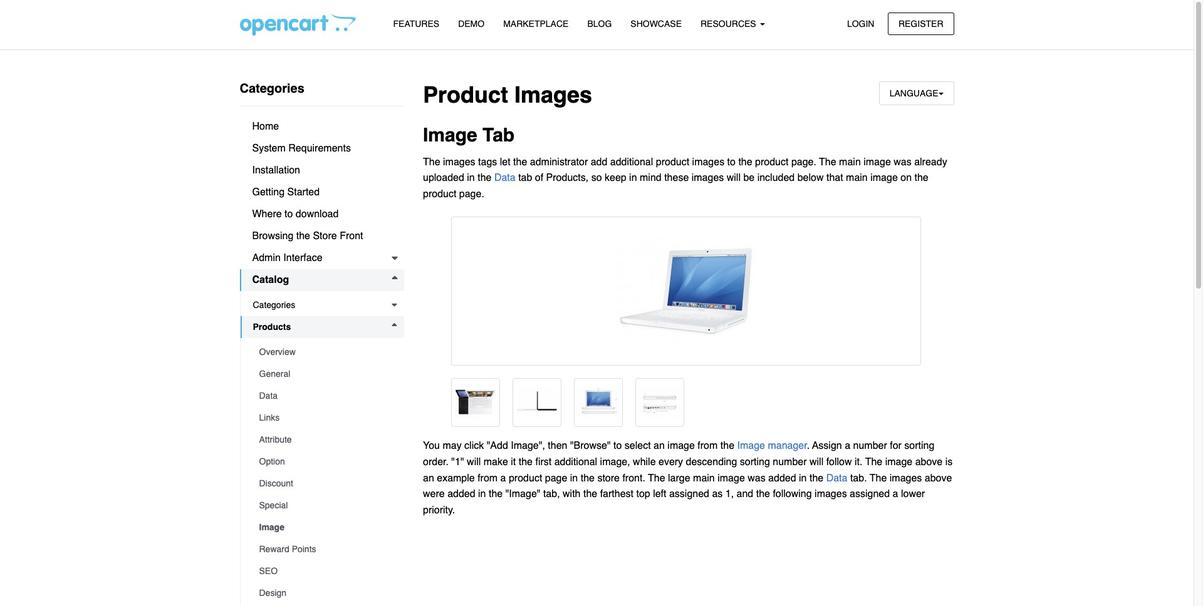 Task type: describe. For each thing, give the bounding box(es) containing it.
product images
[[423, 82, 593, 108]]

"1"
[[452, 457, 464, 468]]

top
[[637, 489, 651, 500]]

tab,
[[544, 489, 560, 500]]

added inside '. assign a number for sorting order. "1" will make it the first additional image, while every descending sorting number will follow it. the image above is an example from a product page in the store front. the large main image was added in the'
[[769, 473, 797, 484]]

the right let
[[514, 157, 527, 168]]

browsing the store front
[[252, 231, 363, 242]]

1 vertical spatial a
[[501, 473, 506, 484]]

then
[[548, 441, 568, 452]]

images down the follow
[[815, 489, 847, 500]]

so
[[592, 173, 602, 184]]

2 vertical spatial to
[[614, 441, 622, 452]]

follow
[[827, 457, 852, 468]]

page. inside the images tags let the administrator add additional product images to the product page. the main image was already uploaded in the
[[792, 157, 817, 168]]

resources
[[701, 19, 759, 29]]

. assign a number for sorting order. "1" will make it the first additional image, while every descending sorting number will follow it. the image above is an example from a product page in the store front. the large main image was added in the
[[423, 441, 953, 484]]

demo
[[458, 19, 485, 29]]

where to download
[[252, 209, 339, 220]]

tab
[[483, 124, 515, 146]]

is
[[946, 457, 953, 468]]

tab.
[[851, 473, 867, 484]]

the images tags let the administrator add additional product images to the product page. the main image was already uploaded in the
[[423, 157, 948, 184]]

in inside the tab of products, so keep in mind these images will be included below that main image on the product page.
[[630, 173, 637, 184]]

system requirements
[[252, 143, 351, 154]]

in up "with"
[[570, 473, 578, 484]]

for
[[890, 441, 902, 452]]

large
[[668, 473, 691, 484]]

add
[[591, 157, 608, 168]]

products link
[[240, 317, 404, 339]]

overview
[[259, 347, 296, 357]]

special
[[259, 501, 288, 511]]

attribute
[[259, 435, 292, 445]]

links
[[259, 413, 280, 423]]

images inside the tab of products, so keep in mind these images will be included below that main image on the product page.
[[692, 173, 724, 184]]

download
[[296, 209, 339, 220]]

products,
[[546, 173, 589, 184]]

marketplace link
[[494, 13, 578, 35]]

the up uploaded
[[423, 157, 440, 168]]

main inside the images tags let the administrator add additional product images to the product page. the main image was already uploaded in the
[[840, 157, 861, 168]]

the up that
[[820, 157, 837, 168]]

language
[[890, 88, 939, 98]]

design
[[259, 589, 287, 599]]

it.
[[855, 457, 863, 468]]

product up the included
[[756, 157, 789, 168]]

demo link
[[449, 13, 494, 35]]

register link
[[888, 12, 955, 35]]

tab. the images above were added in the "image" tab, with the farthest top left assigned as 1, and the following images assigned a lower priority.
[[423, 473, 953, 517]]

login link
[[837, 12, 886, 35]]

from inside '. assign a number for sorting order. "1" will make it the first additional image, while every descending sorting number will follow it. the image above is an example from a product page in the store front. the large main image was added in the'
[[478, 473, 498, 484]]

of
[[535, 173, 544, 184]]

seo
[[259, 567, 278, 577]]

option
[[259, 457, 285, 467]]

image down for
[[886, 457, 913, 468]]

1 vertical spatial sorting
[[740, 457, 770, 468]]

marketplace
[[504, 19, 569, 29]]

a inside tab. the images above were added in the "image" tab, with the farthest top left assigned as 1, and the following images assigned a lower priority.
[[893, 489, 899, 500]]

image tab
[[423, 124, 515, 146]]

catalog
[[252, 275, 289, 286]]

option link
[[247, 451, 404, 473]]

the left store
[[581, 473, 595, 484]]

let
[[500, 157, 511, 168]]

main inside the tab of products, so keep in mind these images will be included below that main image on the product page.
[[846, 173, 868, 184]]

the left the store at the top of the page
[[296, 231, 310, 242]]

special link
[[247, 495, 404, 517]]

1 horizontal spatial a
[[845, 441, 851, 452]]

images up lower
[[890, 473, 922, 484]]

categories link
[[240, 295, 404, 317]]

resources link
[[692, 13, 775, 35]]

admin interface link
[[240, 248, 404, 270]]

2 assigned from the left
[[850, 489, 890, 500]]

above inside '. assign a number for sorting order. "1" will make it the first additional image, while every descending sorting number will follow it. the image above is an example from a product page in the store front. the large main image was added in the'
[[916, 457, 943, 468]]

following
[[773, 489, 812, 500]]

design link
[[247, 583, 404, 605]]

order.
[[423, 457, 449, 468]]

assign
[[813, 441, 842, 452]]

you
[[423, 441, 440, 452]]

already
[[915, 157, 948, 168]]

browsing the store front link
[[240, 226, 404, 248]]

system
[[252, 143, 286, 154]]

will inside the tab of products, so keep in mind these images will be included below that main image on the product page.
[[727, 173, 741, 184]]

the inside the tab of products, so keep in mind these images will be included below that main image on the product page.
[[915, 173, 929, 184]]

browsing
[[252, 231, 294, 242]]

home link
[[240, 116, 404, 138]]

and
[[737, 489, 754, 500]]

every
[[659, 457, 683, 468]]

where
[[252, 209, 282, 220]]

keep
[[605, 173, 627, 184]]

language button
[[879, 82, 955, 106]]

farthest
[[600, 489, 634, 500]]

image inside the tab of products, so keep in mind these images will be included below that main image on the product page.
[[871, 173, 898, 184]]

additional inside '. assign a number for sorting order. "1" will make it the first additional image, while every descending sorting number will follow it. the image above is an example from a product page in the store front. the large main image was added in the'
[[555, 457, 598, 468]]

example
[[437, 473, 475, 484]]

blog link
[[578, 13, 621, 35]]

image up every
[[668, 441, 695, 452]]

installation link
[[240, 160, 404, 182]]

added inside tab. the images above were added in the "image" tab, with the farthest top left assigned as 1, and the following images assigned a lower priority.
[[448, 489, 476, 500]]

where to download link
[[240, 204, 404, 226]]

while
[[633, 457, 656, 468]]

be
[[744, 173, 755, 184]]

0 horizontal spatial to
[[285, 209, 293, 220]]

the right it.
[[866, 457, 883, 468]]

admin
[[252, 253, 281, 264]]

home
[[252, 121, 279, 132]]



Task type: vqa. For each thing, say whether or not it's contained in the screenshot.
bottom "additional"
yes



Task type: locate. For each thing, give the bounding box(es) containing it.
0 horizontal spatial data link
[[247, 386, 404, 408]]

main
[[840, 157, 861, 168], [846, 173, 868, 184], [693, 473, 715, 484]]

0 horizontal spatial additional
[[555, 457, 598, 468]]

reward points
[[259, 545, 316, 555]]

0 vertical spatial a
[[845, 441, 851, 452]]

general link
[[247, 364, 404, 386]]

from up descending
[[698, 441, 718, 452]]

image for image link
[[259, 523, 285, 533]]

it
[[511, 457, 516, 468]]

the up following
[[810, 473, 824, 484]]

showcase link
[[621, 13, 692, 35]]

categories up products on the left
[[253, 300, 295, 310]]

a
[[845, 441, 851, 452], [501, 473, 506, 484], [893, 489, 899, 500]]

that
[[827, 173, 844, 184]]

1 vertical spatial data link
[[247, 386, 404, 408]]

0 horizontal spatial assigned
[[670, 489, 710, 500]]

1 vertical spatial data
[[259, 391, 278, 401]]

data up links
[[259, 391, 278, 401]]

image,
[[600, 457, 630, 468]]

1 horizontal spatial image
[[423, 124, 478, 146]]

data link down let
[[495, 173, 519, 184]]

1 vertical spatial added
[[448, 489, 476, 500]]

in
[[467, 173, 475, 184], [630, 173, 637, 184], [570, 473, 578, 484], [799, 473, 807, 484], [478, 489, 486, 500]]

in up following
[[799, 473, 807, 484]]

page. down uploaded
[[459, 189, 485, 200]]

0 horizontal spatial a
[[501, 473, 506, 484]]

1 horizontal spatial page.
[[792, 157, 817, 168]]

from
[[698, 441, 718, 452], [478, 473, 498, 484]]

0 vertical spatial additional
[[611, 157, 653, 168]]

0 vertical spatial was
[[894, 157, 912, 168]]

images right these
[[692, 173, 724, 184]]

2 horizontal spatial a
[[893, 489, 899, 500]]

2 horizontal spatial data
[[827, 473, 848, 484]]

started
[[287, 187, 320, 198]]

image
[[864, 157, 891, 168], [871, 173, 898, 184], [668, 441, 695, 452], [886, 457, 913, 468], [718, 473, 745, 484]]

opencart - open source shopping cart solution image
[[240, 13, 356, 36]]

overview link
[[247, 342, 404, 364]]

in left mind
[[630, 173, 637, 184]]

descending
[[686, 457, 738, 468]]

as
[[712, 489, 723, 500]]

"browse"
[[570, 441, 611, 452]]

adding main product images image
[[449, 211, 929, 431]]

2 vertical spatial image
[[259, 523, 285, 533]]

the right on
[[915, 173, 929, 184]]

requirements
[[289, 143, 351, 154]]

1 horizontal spatial assigned
[[850, 489, 890, 500]]

0 vertical spatial from
[[698, 441, 718, 452]]

admin interface
[[252, 253, 323, 264]]

seo link
[[247, 561, 404, 583]]

the down tags
[[478, 173, 492, 184]]

image left on
[[871, 173, 898, 184]]

will down .
[[810, 457, 824, 468]]

images up uploaded
[[443, 157, 476, 168]]

image inside the images tags let the administrator add additional product images to the product page. the main image was already uploaded in the
[[864, 157, 891, 168]]

0 horizontal spatial sorting
[[740, 457, 770, 468]]

an up "were"
[[423, 473, 434, 484]]

1 vertical spatial from
[[478, 473, 498, 484]]

0 vertical spatial added
[[769, 473, 797, 484]]

catalog link
[[240, 270, 404, 292]]

manager
[[768, 441, 808, 452]]

store
[[313, 231, 337, 242]]

a down make
[[501, 473, 506, 484]]

categories up home
[[240, 82, 305, 96]]

number up it.
[[854, 441, 888, 452]]

1 vertical spatial image
[[738, 441, 765, 452]]

1 vertical spatial above
[[925, 473, 953, 484]]

main right that
[[846, 173, 868, 184]]

sorting
[[905, 441, 935, 452], [740, 457, 770, 468]]

1 horizontal spatial an
[[654, 441, 665, 452]]

1 horizontal spatial data
[[495, 173, 519, 184]]

click
[[465, 441, 484, 452]]

assigned down large
[[670, 489, 710, 500]]

"add
[[487, 441, 508, 452]]

to right where at the left top of the page
[[285, 209, 293, 220]]

was inside the images tags let the administrator add additional product images to the product page. the main image was already uploaded in the
[[894, 157, 912, 168]]

links link
[[247, 408, 404, 429]]

0 vertical spatial categories
[[240, 82, 305, 96]]

additional down "browse"
[[555, 457, 598, 468]]

getting
[[252, 187, 285, 198]]

2 horizontal spatial will
[[810, 457, 824, 468]]

product
[[656, 157, 690, 168], [756, 157, 789, 168], [423, 189, 457, 200], [509, 473, 543, 484]]

data link up attribute link in the bottom of the page
[[247, 386, 404, 408]]

1 vertical spatial page.
[[459, 189, 485, 200]]

the right and
[[757, 489, 770, 500]]

image left manager
[[738, 441, 765, 452]]

blog
[[588, 19, 612, 29]]

above inside tab. the images above were added in the "image" tab, with the farthest top left assigned as 1, and the following images assigned a lower priority.
[[925, 473, 953, 484]]

general
[[259, 369, 290, 379]]

the inside tab. the images above were added in the "image" tab, with the farthest top left assigned as 1, and the following images assigned a lower priority.
[[870, 473, 887, 484]]

1 vertical spatial number
[[773, 457, 807, 468]]

additional up keep on the top right
[[611, 157, 653, 168]]

image for image tab
[[423, 124, 478, 146]]

0 horizontal spatial an
[[423, 473, 434, 484]]

features
[[393, 19, 440, 29]]

1 horizontal spatial data link
[[495, 173, 519, 184]]

mind
[[640, 173, 662, 184]]

in inside the images tags let the administrator add additional product images to the product page. the main image was already uploaded in the
[[467, 173, 475, 184]]

images up the tab of products, so keep in mind these images will be included below that main image on the product page.
[[693, 157, 725, 168]]

1,
[[726, 489, 734, 500]]

these
[[665, 173, 689, 184]]

1 horizontal spatial from
[[698, 441, 718, 452]]

will left be
[[727, 173, 741, 184]]

0 horizontal spatial will
[[467, 457, 481, 468]]

2 horizontal spatial data link
[[827, 473, 848, 484]]

0 vertical spatial data
[[495, 173, 519, 184]]

0 vertical spatial above
[[916, 457, 943, 468]]

0 vertical spatial page.
[[792, 157, 817, 168]]

image
[[423, 124, 478, 146], [738, 441, 765, 452], [259, 523, 285, 533]]

the up be
[[739, 157, 753, 168]]

1 vertical spatial an
[[423, 473, 434, 484]]

0 vertical spatial sorting
[[905, 441, 935, 452]]

to inside the images tags let the administrator add additional product images to the product page. the main image was already uploaded in the
[[728, 157, 736, 168]]

0 vertical spatial number
[[854, 441, 888, 452]]

product up the ""image""
[[509, 473, 543, 484]]

0 vertical spatial main
[[840, 157, 861, 168]]

a left lower
[[893, 489, 899, 500]]

product inside the tab of products, so keep in mind these images will be included below that main image on the product page.
[[423, 189, 457, 200]]

was
[[894, 157, 912, 168], [748, 473, 766, 484]]

1 horizontal spatial will
[[727, 173, 741, 184]]

administrator
[[530, 157, 588, 168]]

1 assigned from the left
[[670, 489, 710, 500]]

product down uploaded
[[423, 189, 457, 200]]

tab of products, so keep in mind these images will be included below that main image on the product page.
[[423, 173, 929, 200]]

with
[[563, 489, 581, 500]]

was up on
[[894, 157, 912, 168]]

2 horizontal spatial image
[[738, 441, 765, 452]]

on
[[901, 173, 912, 184]]

a up the follow
[[845, 441, 851, 452]]

above left is
[[916, 457, 943, 468]]

in right uploaded
[[467, 173, 475, 184]]

0 horizontal spatial from
[[478, 473, 498, 484]]

to
[[728, 157, 736, 168], [285, 209, 293, 220], [614, 441, 622, 452]]

make
[[484, 457, 508, 468]]

2 vertical spatial data
[[827, 473, 848, 484]]

2 vertical spatial data link
[[827, 473, 848, 484]]

discount link
[[247, 473, 404, 495]]

store
[[598, 473, 620, 484]]

image inside image link
[[259, 523, 285, 533]]

data down the follow
[[827, 473, 848, 484]]

system requirements link
[[240, 138, 404, 160]]

1 vertical spatial was
[[748, 473, 766, 484]]

1 horizontal spatial sorting
[[905, 441, 935, 452]]

1 vertical spatial additional
[[555, 457, 598, 468]]

image left already
[[864, 157, 891, 168]]

front.
[[623, 473, 646, 484]]

installation
[[252, 165, 300, 176]]

in inside tab. the images above were added in the "image" tab, with the farthest top left assigned as 1, and the following images assigned a lower priority.
[[478, 489, 486, 500]]

the up descending
[[721, 441, 735, 452]]

getting started link
[[240, 182, 404, 204]]

1 horizontal spatial to
[[614, 441, 622, 452]]

0 vertical spatial data link
[[495, 173, 519, 184]]

categories
[[240, 82, 305, 96], [253, 300, 295, 310]]

image down product
[[423, 124, 478, 146]]

the up left on the bottom right of page
[[648, 473, 666, 484]]

0 horizontal spatial added
[[448, 489, 476, 500]]

1 vertical spatial categories
[[253, 300, 295, 310]]

sorting right for
[[905, 441, 935, 452]]

an up every
[[654, 441, 665, 452]]

the right "with"
[[584, 489, 598, 500]]

0 horizontal spatial was
[[748, 473, 766, 484]]

page. up below
[[792, 157, 817, 168]]

image up 1,
[[718, 473, 745, 484]]

2 vertical spatial a
[[893, 489, 899, 500]]

above down is
[[925, 473, 953, 484]]

1 horizontal spatial additional
[[611, 157, 653, 168]]

product inside '. assign a number for sorting order. "1" will make it the first additional image, while every descending sorting number will follow it. the image above is an example from a product page in the store front. the large main image was added in the'
[[509, 473, 543, 484]]

first
[[536, 457, 552, 468]]

"image"
[[506, 489, 541, 500]]

front
[[340, 231, 363, 242]]

an
[[654, 441, 665, 452], [423, 473, 434, 484]]

was inside '. assign a number for sorting order. "1" will make it the first additional image, while every descending sorting number will follow it. the image above is an example from a product page in the store front. the large main image was added in the'
[[748, 473, 766, 484]]

images
[[443, 157, 476, 168], [693, 157, 725, 168], [692, 173, 724, 184], [890, 473, 922, 484], [815, 489, 847, 500]]

1 vertical spatial to
[[285, 209, 293, 220]]

assigned down tab.
[[850, 489, 890, 500]]

the right the it
[[519, 457, 533, 468]]

data link down the follow
[[827, 473, 848, 484]]

1 horizontal spatial number
[[854, 441, 888, 452]]

0 vertical spatial an
[[654, 441, 665, 452]]

image down special
[[259, 523, 285, 533]]

additional inside the images tags let the administrator add additional product images to the product page. the main image was already uploaded in the
[[611, 157, 653, 168]]

1 horizontal spatial added
[[769, 473, 797, 484]]

2 vertical spatial main
[[693, 473, 715, 484]]

image manager link
[[738, 441, 808, 452]]

product up these
[[656, 157, 690, 168]]

discount
[[259, 479, 293, 489]]

1 horizontal spatial was
[[894, 157, 912, 168]]

an inside '. assign a number for sorting order. "1" will make it the first additional image, while every descending sorting number will follow it. the image above is an example from a product page in the store front. the large main image was added in the'
[[423, 473, 434, 484]]

select
[[625, 441, 651, 452]]

the right tab.
[[870, 473, 887, 484]]

added up following
[[769, 473, 797, 484]]

0 vertical spatial image
[[423, 124, 478, 146]]

1 vertical spatial main
[[846, 173, 868, 184]]

was up and
[[748, 473, 766, 484]]

page
[[545, 473, 568, 484]]

login
[[848, 18, 875, 29]]

0 vertical spatial to
[[728, 157, 736, 168]]

left
[[653, 489, 667, 500]]

images
[[515, 82, 593, 108]]

main down descending
[[693, 473, 715, 484]]

added down example
[[448, 489, 476, 500]]

the left the ""image""
[[489, 489, 503, 500]]

page. inside the tab of products, so keep in mind these images will be included below that main image on the product page.
[[459, 189, 485, 200]]

tab
[[519, 173, 533, 184]]

0 horizontal spatial image
[[259, 523, 285, 533]]

product
[[423, 82, 508, 108]]

0 horizontal spatial number
[[773, 457, 807, 468]]

number down manager
[[773, 457, 807, 468]]

0 horizontal spatial page.
[[459, 189, 485, 200]]

main up that
[[840, 157, 861, 168]]

to up 'image,'
[[614, 441, 622, 452]]

data down let
[[495, 173, 519, 184]]

lower
[[902, 489, 925, 500]]

will
[[727, 173, 741, 184], [467, 457, 481, 468], [810, 457, 824, 468]]

getting started
[[252, 187, 320, 198]]

below
[[798, 173, 824, 184]]

to up the tab of products, so keep in mind these images will be included below that main image on the product page.
[[728, 157, 736, 168]]

will down click
[[467, 457, 481, 468]]

main inside '. assign a number for sorting order. "1" will make it the first additional image, while every descending sorting number will follow it. the image above is an example from a product page in the store front. the large main image was added in the'
[[693, 473, 715, 484]]

0 horizontal spatial data
[[259, 391, 278, 401]]

from down make
[[478, 473, 498, 484]]

2 horizontal spatial to
[[728, 157, 736, 168]]

in down make
[[478, 489, 486, 500]]

register
[[899, 18, 944, 29]]

sorting down image manager link
[[740, 457, 770, 468]]



